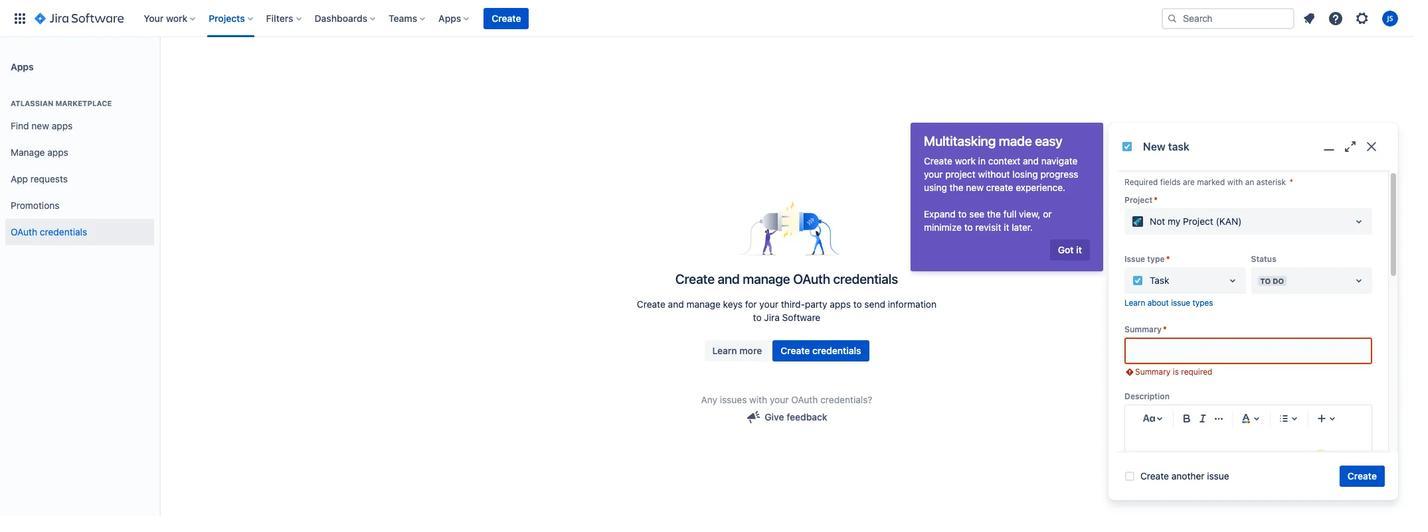 Task type: vqa. For each thing, say whether or not it's contained in the screenshot.
top the credentials
yes



Task type: describe. For each thing, give the bounding box(es) containing it.
required fields are marked with an asterisk *
[[1125, 177, 1294, 187]]

your work
[[144, 12, 188, 24]]

your work button
[[140, 8, 201, 29]]

create credentials button
[[773, 341, 869, 362]]

go full screen image
[[1343, 139, 1359, 155]]

manage for keys
[[687, 299, 721, 310]]

summary for summary *
[[1125, 325, 1162, 335]]

open image for not my project (kan)
[[1351, 214, 1367, 230]]

filters button
[[262, 8, 307, 29]]

summary *
[[1125, 325, 1167, 335]]

notifications image
[[1302, 10, 1318, 26]]

project
[[946, 169, 976, 180]]

app requests
[[11, 173, 68, 184]]

see
[[970, 209, 985, 220]]

any issues with your oauth credentials?
[[701, 394, 873, 406]]

type
[[1148, 255, 1165, 265]]

2 vertical spatial your
[[770, 394, 789, 406]]

to down see
[[965, 222, 973, 233]]

new
[[1143, 141, 1166, 153]]

learn for learn about issue types
[[1125, 298, 1146, 308]]

using
[[924, 182, 947, 193]]

1 vertical spatial apps
[[47, 147, 68, 158]]

0 horizontal spatial apps
[[11, 61, 34, 72]]

new inside multitasking made easy create work in context and navigate your project without losing progress using the new create experience.
[[966, 182, 984, 193]]

promotions
[[11, 200, 60, 211]]

0 horizontal spatial it
[[1004, 222, 1010, 233]]

any
[[701, 394, 718, 406]]

fields
[[1161, 177, 1181, 187]]

later.
[[1012, 222, 1033, 233]]

jira
[[764, 312, 780, 323]]

create and manage keys for your third-party apps to send information to jira software
[[637, 299, 937, 323]]

issue for about
[[1171, 298, 1191, 308]]

* down learn about issue types
[[1163, 325, 1167, 335]]

0 vertical spatial apps
[[52, 120, 73, 131]]

third-
[[781, 299, 805, 310]]

description
[[1125, 392, 1170, 402]]

easy
[[1035, 134, 1063, 149]]

oauth inside atlassian marketplace group
[[11, 226, 37, 238]]

your profile and settings image
[[1383, 10, 1399, 26]]

dashboards
[[315, 12, 368, 24]]

in
[[978, 155, 986, 167]]

to left jira
[[753, 312, 762, 323]]

learn more
[[713, 345, 762, 357]]

1 vertical spatial create button
[[1340, 466, 1385, 488]]

* right asterisk
[[1290, 177, 1294, 187]]

1 vertical spatial it
[[1077, 245, 1082, 256]]

sidebar navigation image
[[145, 53, 174, 80]]

create
[[986, 182, 1014, 193]]

minimize image
[[1321, 139, 1337, 155]]

not
[[1150, 216, 1166, 227]]

issue type *
[[1125, 255, 1170, 265]]

credentials for create credentials
[[813, 345, 861, 357]]

lists image
[[1276, 411, 1292, 427]]

issue
[[1125, 255, 1146, 265]]

is
[[1173, 367, 1179, 377]]

got
[[1058, 245, 1074, 256]]

work inside multitasking made easy create work in context and navigate your project without losing progress using the new create experience.
[[955, 155, 976, 167]]

software
[[782, 312, 821, 323]]

requests
[[30, 173, 68, 184]]

my
[[1168, 216, 1181, 227]]

promotions link
[[5, 193, 154, 219]]

learn for learn more
[[713, 345, 737, 357]]

credentials?
[[821, 394, 873, 406]]

and inside multitasking made easy create work in context and navigate your project without losing progress using the new create experience.
[[1023, 155, 1039, 167]]

task
[[1150, 275, 1170, 286]]

feedback
[[787, 412, 828, 423]]

another
[[1172, 471, 1205, 482]]

summary is required
[[1135, 367, 1213, 377]]

your
[[144, 12, 164, 24]]

the inside expand to see the full view, or minimize to revisit it later. got it
[[987, 209, 1001, 220]]

open image for task
[[1225, 273, 1241, 289]]

new task image
[[1122, 142, 1133, 152]]

minimize
[[924, 222, 962, 233]]

multitasking
[[924, 134, 996, 149]]

progress
[[1041, 169, 1079, 180]]

for
[[745, 299, 757, 310]]

types
[[1193, 298, 1214, 308]]

manage for oauth
[[743, 271, 790, 287]]

got it button
[[1050, 240, 1090, 261]]

app
[[11, 173, 28, 184]]

do
[[1273, 277, 1284, 285]]

text styles image
[[1141, 411, 1157, 427]]

dashboards button
[[311, 8, 381, 29]]

filters
[[266, 12, 293, 24]]

teams
[[389, 12, 417, 24]]

0 horizontal spatial with
[[750, 394, 768, 406]]

atlassian marketplace
[[11, 99, 112, 108]]

create credentials
[[781, 345, 861, 357]]

the inside multitasking made easy create work in context and navigate your project without losing progress using the new create experience.
[[950, 182, 964, 193]]

context
[[988, 155, 1021, 167]]

create button inside primary "element"
[[484, 8, 529, 29]]

appswitcher icon image
[[12, 10, 28, 26]]

create another issue
[[1141, 471, 1230, 482]]

manage apps
[[11, 147, 68, 158]]

party
[[805, 299, 828, 310]]

manage
[[11, 147, 45, 158]]

find
[[11, 120, 29, 131]]

keys
[[723, 299, 743, 310]]

navigate
[[1042, 155, 1078, 167]]

made
[[999, 134, 1032, 149]]

learn about issue types
[[1125, 298, 1214, 308]]

create and manage oauth credentials
[[676, 271, 898, 287]]

Description - Main content area, start typing to enter text. text field
[[1144, 448, 1353, 464]]



Task type: locate. For each thing, give the bounding box(es) containing it.
*
[[1290, 177, 1294, 187], [1154, 195, 1158, 205], [1166, 255, 1170, 265], [1163, 325, 1167, 335]]

required
[[1125, 177, 1158, 187]]

credentials up send
[[833, 271, 898, 287]]

jira software image
[[35, 10, 124, 26], [35, 10, 124, 26]]

apps up requests
[[47, 147, 68, 158]]

oauth up feedback
[[791, 394, 818, 406]]

the
[[950, 182, 964, 193], [987, 209, 1001, 220]]

your up using
[[924, 169, 943, 180]]

1 horizontal spatial create button
[[1340, 466, 1385, 488]]

new right find on the left top of the page
[[32, 120, 49, 131]]

1 vertical spatial apps
[[11, 61, 34, 72]]

oauth credentials link
[[5, 219, 154, 246]]

oauth down promotions
[[11, 226, 37, 238]]

find new apps link
[[5, 113, 154, 140]]

teams button
[[385, 8, 431, 29]]

issue left types
[[1171, 298, 1191, 308]]

create inside create and manage keys for your third-party apps to send information to jira software
[[637, 299, 666, 310]]

and left the keys
[[668, 299, 684, 310]]

to left see
[[958, 209, 967, 220]]

full
[[1004, 209, 1017, 220]]

to
[[1261, 277, 1271, 285]]

0 horizontal spatial project
[[1125, 195, 1153, 205]]

with up the give
[[750, 394, 768, 406]]

discard & close image
[[1364, 139, 1380, 155]]

summary down about in the bottom right of the page
[[1125, 325, 1162, 335]]

and for for
[[668, 299, 684, 310]]

apps inside create and manage keys for your third-party apps to send information to jira software
[[830, 299, 851, 310]]

marketplace
[[55, 99, 112, 108]]

oauth up party
[[793, 271, 830, 287]]

your inside multitasking made easy create work in context and navigate your project without losing progress using the new create experience.
[[924, 169, 943, 180]]

apps button
[[435, 8, 475, 29]]

the down the project
[[950, 182, 964, 193]]

1 horizontal spatial the
[[987, 209, 1001, 220]]

give feedback button
[[738, 407, 836, 428]]

work
[[166, 12, 188, 24], [955, 155, 976, 167]]

apps up atlassian
[[11, 61, 34, 72]]

an
[[1246, 177, 1255, 187]]

1 horizontal spatial manage
[[743, 271, 790, 287]]

give feedback
[[765, 412, 828, 423]]

it down full
[[1004, 222, 1010, 233]]

None text field
[[1126, 339, 1371, 363]]

0 vertical spatial create button
[[484, 8, 529, 29]]

new inside find new apps link
[[32, 120, 49, 131]]

* up not
[[1154, 195, 1158, 205]]

create inside multitasking made easy create work in context and navigate your project without losing progress using the new create experience.
[[924, 155, 953, 167]]

credentials for oauth credentials
[[40, 226, 87, 238]]

your
[[924, 169, 943, 180], [760, 299, 779, 310], [770, 394, 789, 406]]

without
[[978, 169, 1010, 180]]

1 vertical spatial work
[[955, 155, 976, 167]]

1 horizontal spatial apps
[[439, 12, 461, 24]]

1 vertical spatial learn
[[713, 345, 737, 357]]

bold ⌘b image
[[1179, 411, 1195, 427]]

0 vertical spatial new
[[32, 120, 49, 131]]

0 vertical spatial apps
[[439, 12, 461, 24]]

0 vertical spatial and
[[1023, 155, 1039, 167]]

(kan)
[[1216, 216, 1242, 227]]

project
[[1125, 195, 1153, 205], [1183, 216, 1214, 227]]

2 vertical spatial credentials
[[813, 345, 861, 357]]

your up the give
[[770, 394, 789, 406]]

and up the keys
[[718, 271, 740, 287]]

1 horizontal spatial project
[[1183, 216, 1214, 227]]

manage left the keys
[[687, 299, 721, 310]]

banner
[[0, 0, 1415, 37]]

2 vertical spatial apps
[[830, 299, 851, 310]]

more
[[740, 345, 762, 357]]

and
[[1023, 155, 1039, 167], [718, 271, 740, 287], [668, 299, 684, 310]]

0 vertical spatial with
[[1228, 177, 1243, 187]]

0 horizontal spatial and
[[668, 299, 684, 310]]

1 vertical spatial project
[[1183, 216, 1214, 227]]

0 vertical spatial it
[[1004, 222, 1010, 233]]

0 vertical spatial learn
[[1125, 298, 1146, 308]]

1 vertical spatial your
[[760, 299, 779, 310]]

work up the project
[[955, 155, 976, 167]]

issues
[[720, 394, 747, 406]]

losing
[[1013, 169, 1038, 180]]

0 horizontal spatial create button
[[484, 8, 529, 29]]

oauth
[[11, 226, 37, 238], [793, 271, 830, 287], [791, 394, 818, 406]]

manage up for
[[743, 271, 790, 287]]

experience.
[[1016, 182, 1066, 193]]

create
[[492, 12, 521, 24], [924, 155, 953, 167], [676, 271, 715, 287], [637, 299, 666, 310], [781, 345, 810, 357], [1141, 471, 1169, 482], [1348, 471, 1377, 482]]

error image
[[1125, 367, 1135, 378]]

credentials inside button
[[813, 345, 861, 357]]

view,
[[1019, 209, 1041, 220]]

project right my
[[1183, 216, 1214, 227]]

atlassian
[[11, 99, 54, 108]]

issue for another
[[1207, 471, 1230, 482]]

* right type
[[1166, 255, 1170, 265]]

new down the project
[[966, 182, 984, 193]]

0 horizontal spatial work
[[166, 12, 188, 24]]

2 vertical spatial and
[[668, 299, 684, 310]]

to left send
[[854, 299, 862, 310]]

new task
[[1143, 141, 1190, 153]]

to do
[[1261, 277, 1284, 285]]

work inside dropdown button
[[166, 12, 188, 24]]

apps
[[439, 12, 461, 24], [11, 61, 34, 72]]

summary left is
[[1135, 367, 1171, 377]]

apps down atlassian marketplace
[[52, 120, 73, 131]]

the up revisit at top right
[[987, 209, 1001, 220]]

0 horizontal spatial issue
[[1171, 298, 1191, 308]]

credentials
[[40, 226, 87, 238], [833, 271, 898, 287], [813, 345, 861, 357]]

information
[[888, 299, 937, 310]]

apps inside "dropdown button"
[[439, 12, 461, 24]]

learn
[[1125, 298, 1146, 308], [713, 345, 737, 357]]

oauth credentials
[[11, 226, 87, 238]]

1 horizontal spatial learn
[[1125, 298, 1146, 308]]

required
[[1181, 367, 1213, 377]]

app requests link
[[5, 166, 154, 193]]

project *
[[1125, 195, 1158, 205]]

0 horizontal spatial the
[[950, 182, 964, 193]]

help image
[[1328, 10, 1344, 26]]

italic ⌘i image
[[1195, 411, 1211, 427]]

your up jira
[[760, 299, 779, 310]]

credentials inside atlassian marketplace group
[[40, 226, 87, 238]]

create inside primary "element"
[[492, 12, 521, 24]]

0 vertical spatial manage
[[743, 271, 790, 287]]

your inside create and manage keys for your third-party apps to send information to jira software
[[760, 299, 779, 310]]

summary for summary is required
[[1135, 367, 1171, 377]]

task
[[1168, 141, 1190, 153]]

manage inside create and manage keys for your third-party apps to send information to jira software
[[687, 299, 721, 310]]

banner containing your work
[[0, 0, 1415, 37]]

1 vertical spatial the
[[987, 209, 1001, 220]]

with
[[1228, 177, 1243, 187], [750, 394, 768, 406]]

and for credentials
[[718, 271, 740, 287]]

create button
[[484, 8, 529, 29], [1340, 466, 1385, 488]]

0 vertical spatial oauth
[[11, 226, 37, 238]]

0 vertical spatial issue
[[1171, 298, 1191, 308]]

it right "got"
[[1077, 245, 1082, 256]]

multitasking made easy create work in context and navigate your project without losing progress using the new create experience.
[[924, 134, 1079, 193]]

0 horizontal spatial new
[[32, 120, 49, 131]]

settings image
[[1355, 10, 1371, 26]]

asterisk
[[1257, 177, 1286, 187]]

apps right teams dropdown button
[[439, 12, 461, 24]]

it
[[1004, 222, 1010, 233], [1077, 245, 1082, 256]]

0 vertical spatial your
[[924, 169, 943, 180]]

0 vertical spatial project
[[1125, 195, 1153, 205]]

1 vertical spatial oauth
[[793, 271, 830, 287]]

projects button
[[205, 8, 258, 29]]

projects
[[209, 12, 245, 24]]

1 vertical spatial manage
[[687, 299, 721, 310]]

marked
[[1197, 177, 1225, 187]]

search image
[[1167, 13, 1178, 24]]

1 horizontal spatial and
[[718, 271, 740, 287]]

project down required
[[1125, 195, 1153, 205]]

Search field
[[1162, 8, 1295, 29]]

0 horizontal spatial manage
[[687, 299, 721, 310]]

create inside button
[[781, 345, 810, 357]]

1 horizontal spatial with
[[1228, 177, 1243, 187]]

0 vertical spatial work
[[166, 12, 188, 24]]

apps right party
[[830, 299, 851, 310]]

0 horizontal spatial learn
[[713, 345, 737, 357]]

send
[[865, 299, 886, 310]]

status
[[1251, 255, 1277, 265]]

1 vertical spatial issue
[[1207, 471, 1230, 482]]

and up losing on the top right of page
[[1023, 155, 1039, 167]]

0 vertical spatial the
[[950, 182, 964, 193]]

expand
[[924, 209, 956, 220]]

2 vertical spatial oauth
[[791, 394, 818, 406]]

1 vertical spatial new
[[966, 182, 984, 193]]

find new apps
[[11, 120, 73, 131]]

or
[[1043, 209, 1052, 220]]

revisit
[[976, 222, 1002, 233]]

1 vertical spatial credentials
[[833, 271, 898, 287]]

issue
[[1171, 298, 1191, 308], [1207, 471, 1230, 482]]

open image
[[1351, 214, 1367, 230], [1225, 273, 1241, 289], [1351, 273, 1367, 289]]

1 horizontal spatial issue
[[1207, 471, 1230, 482]]

learn left more
[[713, 345, 737, 357]]

2 horizontal spatial and
[[1023, 155, 1039, 167]]

primary element
[[8, 0, 1162, 37]]

0 vertical spatial summary
[[1125, 325, 1162, 335]]

expand to see the full view, or minimize to revisit it later. got it
[[924, 209, 1082, 256]]

new
[[32, 120, 49, 131], [966, 182, 984, 193]]

0 vertical spatial credentials
[[40, 226, 87, 238]]

learn more link
[[705, 341, 770, 362]]

1 horizontal spatial it
[[1077, 245, 1082, 256]]

work right your
[[166, 12, 188, 24]]

credentials down "promotions" link
[[40, 226, 87, 238]]

and inside create and manage keys for your third-party apps to send information to jira software
[[668, 299, 684, 310]]

1 horizontal spatial new
[[966, 182, 984, 193]]

not my project (kan)
[[1150, 216, 1242, 227]]

1 vertical spatial and
[[718, 271, 740, 287]]

1 vertical spatial with
[[750, 394, 768, 406]]

more formatting image
[[1211, 411, 1227, 427]]

learn left about in the bottom right of the page
[[1125, 298, 1146, 308]]

atlassian marketplace group
[[5, 85, 154, 250]]

manage apps link
[[5, 140, 154, 166]]

1 horizontal spatial work
[[955, 155, 976, 167]]

1 vertical spatial summary
[[1135, 367, 1171, 377]]

issue right another
[[1207, 471, 1230, 482]]

give
[[765, 412, 784, 423]]

credentials down software
[[813, 345, 861, 357]]

with left an
[[1228, 177, 1243, 187]]

are
[[1183, 177, 1195, 187]]



